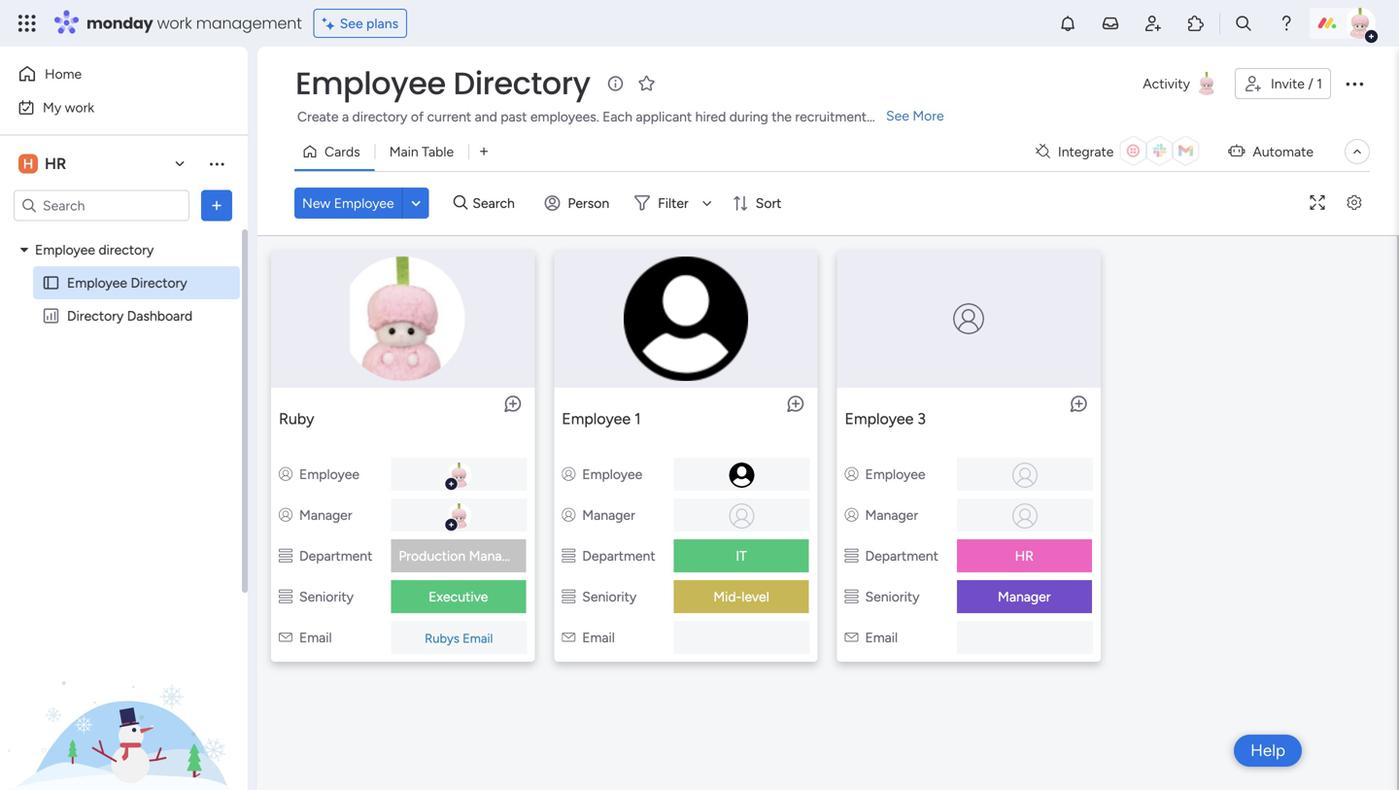 Task type: vqa. For each thing, say whether or not it's contained in the screenshot.
how
no



Task type: describe. For each thing, give the bounding box(es) containing it.
v2 status outline image for employee 1
[[562, 548, 575, 564]]

department for ruby
[[299, 548, 373, 564]]

v2 email column image for employee 1
[[562, 629, 575, 646]]

row group containing ruby
[[261, 240, 1393, 675]]

sort
[[756, 195, 782, 211]]

this
[[1112, 108, 1134, 125]]

2 the from the left
[[1212, 108, 1232, 125]]

seniority for ruby
[[299, 588, 354, 605]]

apps image
[[1186, 14, 1206, 33]]

home
[[45, 66, 82, 82]]

/
[[1308, 75, 1314, 92]]

v2 email column image
[[845, 629, 858, 646]]

manager for employee 3
[[865, 507, 918, 523]]

collapse board header image
[[1350, 144, 1365, 159]]

see for see plans
[[340, 15, 363, 32]]

main
[[389, 143, 419, 160]]

plans
[[366, 15, 399, 32]]

0 horizontal spatial directory
[[99, 241, 154, 258]]

my work button
[[12, 92, 209, 123]]

invite
[[1271, 75, 1305, 92]]

department for employee 3
[[865, 548, 939, 564]]

monday
[[86, 12, 153, 34]]

my
[[43, 99, 61, 116]]

1 vertical spatial options image
[[207, 196, 226, 215]]

angle down image
[[411, 196, 421, 210]]

v2 email column image for ruby
[[279, 629, 292, 646]]

invite / 1 button
[[1235, 68, 1331, 99]]

v2 status outline image for ruby
[[279, 548, 292, 564]]

help button
[[1234, 735, 1302, 767]]

Employee Directory field
[[291, 62, 595, 105]]

1 horizontal spatial directory
[[352, 108, 408, 125]]

card cover image image for employee 1
[[567, 257, 805, 381]]

see plans button
[[314, 9, 407, 38]]

work for my
[[65, 99, 94, 116]]

manager for ruby
[[299, 507, 352, 523]]

current
[[427, 108, 471, 125]]

cards button
[[294, 136, 375, 167]]

manager for employee 1
[[582, 507, 635, 523]]

each
[[603, 108, 633, 125]]

filter
[[658, 195, 689, 211]]

department for employee 1
[[582, 548, 656, 564]]

person
[[568, 195, 609, 211]]

1 vertical spatial directory
[[131, 275, 187, 291]]

select product image
[[17, 14, 37, 33]]

create
[[297, 108, 339, 125]]

filter button
[[627, 188, 719, 219]]

v2 status outline image for ruby
[[279, 588, 292, 605]]

lottie animation image
[[0, 594, 248, 790]]

invite / 1
[[1271, 75, 1323, 92]]

main table
[[389, 143, 454, 160]]

3
[[918, 410, 926, 428]]

new employee button
[[294, 188, 402, 219]]

settings image
[[1339, 196, 1370, 210]]

activity
[[1143, 75, 1190, 92]]

open full screen image
[[1302, 196, 1333, 210]]

1 the from the left
[[772, 108, 792, 125]]

new
[[302, 195, 331, 211]]

v2 search image
[[453, 192, 468, 214]]

employee inside button
[[334, 195, 394, 211]]

list box containing employee directory
[[0, 229, 248, 595]]

process
[[870, 108, 918, 125]]

dapulse person column image for employee
[[279, 466, 293, 482]]

activity button
[[1135, 68, 1227, 99]]

arrow down image
[[695, 191, 719, 215]]

can
[[922, 108, 943, 125]]



Task type: locate. For each thing, give the bounding box(es) containing it.
directory right public dashboard "icon"
[[67, 308, 124, 324]]

options image up center.
[[1343, 72, 1366, 95]]

of
[[411, 108, 424, 125]]

work inside button
[[65, 99, 94, 116]]

v2 email column image
[[279, 629, 292, 646], [562, 629, 575, 646]]

more
[[913, 107, 944, 124]]

2 department from the left
[[582, 548, 656, 564]]

executive
[[429, 588, 488, 605]]

1 v2 email column image from the left
[[279, 629, 292, 646]]

0 vertical spatial options image
[[1343, 72, 1366, 95]]

1 inside button
[[1317, 75, 1323, 92]]

0 horizontal spatial the
[[772, 108, 792, 125]]

0 horizontal spatial card cover image image
[[284, 257, 522, 381]]

cards
[[325, 143, 360, 160]]

0 vertical spatial dapulse person column image
[[279, 466, 293, 482]]

seniority
[[299, 588, 354, 605], [582, 588, 637, 605], [865, 588, 920, 605]]

ruby anderson image
[[1345, 8, 1376, 39]]

see plans
[[340, 15, 399, 32]]

1 horizontal spatial dapulse person column image
[[845, 507, 859, 523]]

v2 status outline image for employee 3
[[845, 548, 859, 564]]

1 horizontal spatial directory
[[131, 275, 187, 291]]

dashboard
[[127, 308, 193, 324]]

see
[[340, 15, 363, 32], [886, 107, 909, 124]]

1 vertical spatial see
[[886, 107, 909, 124]]

it
[[736, 548, 747, 564]]

see left more
[[886, 107, 909, 124]]

email for employee 1
[[582, 629, 615, 646]]

hired
[[695, 108, 726, 125]]

3 department from the left
[[865, 548, 939, 564]]

hr inside the workspace selection element
[[45, 155, 66, 173]]

new employee
[[302, 195, 394, 211]]

directory up past
[[453, 62, 590, 105]]

see left plans on the top of the page
[[340, 15, 363, 32]]

home button
[[12, 58, 209, 89]]

employees.
[[530, 108, 599, 125]]

1 vertical spatial directory
[[99, 241, 154, 258]]

2 horizontal spatial seniority
[[865, 588, 920, 605]]

0 vertical spatial directory
[[352, 108, 408, 125]]

0 horizontal spatial department
[[299, 548, 373, 564]]

hr
[[45, 155, 66, 173], [1015, 548, 1034, 564]]

caret down image
[[20, 243, 28, 257]]

card cover image image
[[284, 257, 522, 381], [567, 257, 805, 381], [953, 303, 984, 334]]

1 horizontal spatial seniority
[[582, 588, 637, 605]]

1 horizontal spatial card cover image image
[[567, 257, 805, 381]]

1 horizontal spatial hr
[[1015, 548, 1034, 564]]

0 horizontal spatial employee directory
[[67, 275, 187, 291]]

moved
[[1051, 108, 1092, 125]]

seniority for employee 1
[[582, 588, 637, 605]]

1 vertical spatial work
[[65, 99, 94, 116]]

1 seniority from the left
[[299, 588, 354, 605]]

options image
[[1343, 72, 1366, 95], [207, 196, 226, 215]]

0 vertical spatial directory
[[453, 62, 590, 105]]

1 horizontal spatial department
[[582, 548, 656, 564]]

2 horizontal spatial directory
[[453, 62, 590, 105]]

seniority for employee 3
[[865, 588, 920, 605]]

management
[[196, 12, 302, 34]]

add view image
[[480, 145, 488, 159]]

inbox image
[[1101, 14, 1120, 33]]

2 horizontal spatial department
[[865, 548, 939, 564]]

employee directory up current
[[295, 62, 590, 105]]

automation
[[1236, 108, 1306, 125]]

person button
[[537, 188, 621, 219]]

directory down search in workspace field
[[99, 241, 154, 258]]

1 vertical spatial hr
[[1015, 548, 1034, 564]]

0 horizontal spatial 1
[[635, 410, 641, 428]]

directory
[[352, 108, 408, 125], [99, 241, 154, 258]]

0 vertical spatial see
[[340, 15, 363, 32]]

rubys email link
[[421, 631, 497, 646]]

1 horizontal spatial work
[[157, 12, 192, 34]]

0 horizontal spatial see
[[340, 15, 363, 32]]

a
[[342, 108, 349, 125]]

0 vertical spatial 1
[[1317, 75, 1323, 92]]

2 vertical spatial directory
[[67, 308, 124, 324]]

sort button
[[725, 188, 793, 219]]

mid-level
[[713, 588, 769, 605]]

department
[[299, 548, 373, 564], [582, 548, 656, 564], [865, 548, 939, 564]]

work
[[157, 12, 192, 34], [65, 99, 94, 116]]

email
[[299, 629, 332, 646], [582, 629, 615, 646], [865, 629, 898, 646], [463, 631, 493, 646]]

notifications image
[[1058, 14, 1078, 33]]

automatically
[[947, 108, 1029, 125]]

0 horizontal spatial hr
[[45, 155, 66, 173]]

2 v2 status outline image from the left
[[562, 588, 575, 605]]

row group
[[261, 240, 1393, 675]]

show board description image
[[604, 74, 627, 93]]

1 vertical spatial employee directory
[[67, 275, 187, 291]]

recruitment
[[795, 108, 867, 125]]

be
[[1032, 108, 1047, 125]]

main table button
[[375, 136, 468, 167]]

add to favorites image
[[637, 73, 657, 93]]

1 horizontal spatial 1
[[1317, 75, 1323, 92]]

automate
[[1253, 143, 1314, 160]]

employee
[[295, 62, 446, 105], [334, 195, 394, 211], [35, 241, 95, 258], [67, 275, 127, 291], [562, 410, 631, 428], [845, 410, 914, 428], [299, 466, 360, 482], [582, 466, 643, 482], [865, 466, 926, 482]]

public dashboard image
[[42, 307, 60, 325]]

0 vertical spatial employee directory
[[295, 62, 590, 105]]

lottie animation element
[[0, 594, 248, 790]]

during
[[729, 108, 768, 125]]

1 department from the left
[[299, 548, 373, 564]]

employee directory
[[35, 241, 154, 258]]

work right my
[[65, 99, 94, 116]]

Search field
[[468, 189, 526, 217]]

table
[[422, 143, 454, 160]]

3 seniority from the left
[[865, 588, 920, 605]]

and
[[475, 108, 497, 125]]

past
[[501, 108, 527, 125]]

dapulse person column image for manager
[[845, 507, 859, 523]]

1 horizontal spatial the
[[1212, 108, 1232, 125]]

employee directory up directory dashboard
[[67, 275, 187, 291]]

level
[[742, 588, 769, 605]]

1 v2 status outline image from the left
[[279, 588, 292, 605]]

to
[[1096, 108, 1109, 125]]

using
[[1176, 108, 1209, 125]]

1 vertical spatial dapulse person column image
[[845, 507, 859, 523]]

search everything image
[[1234, 14, 1254, 33]]

work for monday
[[157, 12, 192, 34]]

applicant
[[636, 108, 692, 125]]

integrate
[[1058, 143, 1114, 160]]

directory up dashboard
[[131, 275, 187, 291]]

rubys
[[425, 631, 460, 646]]

help
[[1251, 740, 1286, 760]]

management
[[469, 548, 549, 564]]

option
[[0, 232, 248, 236]]

0 horizontal spatial directory
[[67, 308, 124, 324]]

2 horizontal spatial card cover image image
[[953, 303, 984, 334]]

employee 3
[[845, 410, 926, 428]]

work right monday
[[157, 12, 192, 34]]

2 v2 email column image from the left
[[562, 629, 575, 646]]

options image down workspace options image
[[207, 196, 226, 215]]

h
[[23, 155, 33, 172]]

invite members image
[[1144, 14, 1163, 33]]

1 horizontal spatial v2 status outline image
[[562, 588, 575, 605]]

1 horizontal spatial v2 email column image
[[562, 629, 575, 646]]

manager
[[299, 507, 352, 523], [582, 507, 635, 523], [865, 507, 918, 523], [998, 588, 1051, 605]]

0 vertical spatial work
[[157, 12, 192, 34]]

directory right a
[[352, 108, 408, 125]]

dapulse integrations image
[[1036, 144, 1050, 159]]

production
[[399, 548, 466, 564]]

workspace options image
[[207, 154, 226, 173]]

0 horizontal spatial options image
[[207, 196, 226, 215]]

employee 1
[[562, 410, 641, 428]]

center.
[[1309, 108, 1351, 125]]

directory
[[453, 62, 590, 105], [131, 275, 187, 291], [67, 308, 124, 324]]

production management
[[399, 548, 549, 564]]

directory dashboard
[[67, 308, 193, 324]]

email for ruby
[[299, 629, 332, 646]]

see more
[[886, 107, 944, 124]]

ruby
[[279, 410, 314, 428]]

board
[[1138, 108, 1173, 125]]

1 inside row group
[[635, 410, 641, 428]]

2 seniority from the left
[[582, 588, 637, 605]]

public board image
[[42, 274, 60, 292]]

list box
[[0, 229, 248, 595]]

0 horizontal spatial seniority
[[299, 588, 354, 605]]

workspace image
[[18, 153, 38, 174]]

see more link
[[884, 106, 946, 125]]

autopilot image
[[1229, 138, 1245, 163]]

email for employee 3
[[865, 629, 898, 646]]

0 vertical spatial hr
[[45, 155, 66, 173]]

see for see more
[[886, 107, 909, 124]]

mid-
[[713, 588, 742, 605]]

v2 status outline image
[[279, 548, 292, 564], [562, 548, 575, 564], [845, 548, 859, 564], [845, 588, 859, 605]]

1 horizontal spatial options image
[[1343, 72, 1366, 95]]

1 horizontal spatial employee directory
[[295, 62, 590, 105]]

card cover image image for ruby
[[284, 257, 522, 381]]

v2 status outline image for employee 1
[[562, 588, 575, 605]]

dapulse person column image
[[562, 466, 576, 482], [845, 466, 859, 482], [279, 507, 293, 523], [562, 507, 576, 523]]

the right during
[[772, 108, 792, 125]]

1 horizontal spatial see
[[886, 107, 909, 124]]

0 horizontal spatial v2 status outline image
[[279, 588, 292, 605]]

employee directory
[[295, 62, 590, 105], [67, 275, 187, 291]]

the right the 'using'
[[1212, 108, 1232, 125]]

the
[[772, 108, 792, 125], [1212, 108, 1232, 125]]

v2 status outline image
[[279, 588, 292, 605], [562, 588, 575, 605]]

my work
[[43, 99, 94, 116]]

dapulse person column image
[[279, 466, 293, 482], [845, 507, 859, 523]]

help image
[[1277, 14, 1296, 33]]

1 vertical spatial 1
[[635, 410, 641, 428]]

0 horizontal spatial v2 email column image
[[279, 629, 292, 646]]

hr inside row group
[[1015, 548, 1034, 564]]

0 horizontal spatial work
[[65, 99, 94, 116]]

1
[[1317, 75, 1323, 92], [635, 410, 641, 428]]

workspace selection element
[[18, 152, 69, 175]]

Search in workspace field
[[41, 194, 162, 217]]

0 horizontal spatial dapulse person column image
[[279, 466, 293, 482]]

create a directory of current and past employees. each applicant hired during the recruitment process can automatically be moved to this board using the automation center.
[[297, 108, 1351, 125]]

see inside button
[[340, 15, 363, 32]]

rubys email
[[425, 631, 493, 646]]

monday work management
[[86, 12, 302, 34]]



